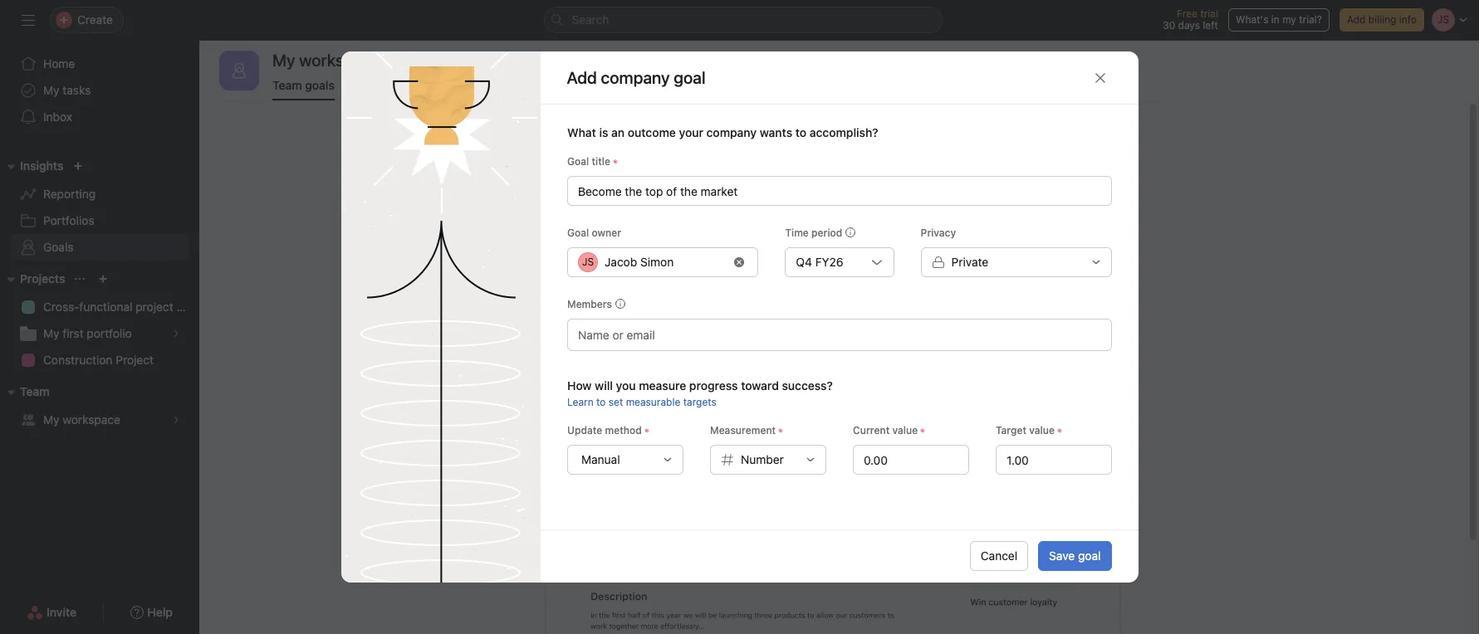 Task type: locate. For each thing, give the bounding box(es) containing it.
goal owner
[[567, 227, 621, 239]]

required image up number dropdown button in the bottom of the page
[[776, 426, 786, 436]]

add company goal dialog
[[341, 52, 1139, 583]]

set
[[696, 183, 726, 206]]

0 vertical spatial team
[[272, 78, 302, 92]]

0 vertical spatial your
[[679, 126, 703, 140]]

1 vertical spatial team
[[20, 385, 50, 399]]

required image down learn to set measurable targets link
[[642, 426, 652, 436]]

first
[[63, 326, 84, 341]]

1 vertical spatial goal
[[567, 227, 589, 239]]

method
[[605, 425, 642, 437]]

value right target
[[1029, 425, 1055, 437]]

1 horizontal spatial value
[[1029, 425, 1055, 437]]

0 vertical spatial add
[[1347, 13, 1366, 26]]

Enter goal name text field
[[567, 176, 1112, 206]]

0 horizontal spatial goals
[[305, 78, 335, 92]]

0 horizontal spatial add
[[567, 68, 597, 87]]

what's
[[1236, 13, 1269, 26]]

your up private dropdown button
[[1014, 223, 1041, 238]]

required image for value
[[918, 426, 928, 436]]

measure
[[639, 379, 686, 393]]

1 horizontal spatial and
[[888, 223, 910, 238]]

1 horizontal spatial required image
[[776, 426, 786, 436]]

my down my workspace
[[355, 78, 371, 92]]

outcome
[[627, 126, 676, 140]]

team down my workspace
[[272, 78, 302, 92]]

q4 fy26
[[796, 255, 843, 269]]

add top-level goals to help teams prioritize and connect work to your organization's objectives.
[[626, 223, 1041, 258]]

cancel button
[[970, 542, 1029, 572]]

2 required image from the left
[[918, 426, 928, 436]]

team inside dropdown button
[[20, 385, 50, 399]]

team down construction
[[20, 385, 50, 399]]

save goal
[[1049, 549, 1101, 564]]

goal for goal title
[[567, 155, 589, 168]]

set and achieve strategic goals
[[696, 183, 970, 206]]

toward success?
[[741, 379, 833, 393]]

my inside 'projects' element
[[43, 326, 59, 341]]

and
[[730, 183, 764, 206], [888, 223, 910, 238]]

1 vertical spatial add
[[567, 68, 597, 87]]

reporting link
[[10, 181, 189, 208]]

None text field
[[996, 445, 1112, 475]]

0 horizontal spatial to
[[596, 396, 606, 409]]

1 vertical spatial and
[[888, 223, 910, 238]]

what's in my trial?
[[1236, 13, 1323, 26]]

add for add billing info
[[1347, 13, 1366, 26]]

1 required image from the left
[[642, 426, 652, 436]]

required image right target
[[1055, 426, 1065, 436]]

value
[[892, 425, 918, 437], [1029, 425, 1055, 437]]

2 value from the left
[[1029, 425, 1055, 437]]

add left the billing
[[1347, 13, 1366, 26]]

to inside how will you measure progress toward success? learn to set measurable targets
[[596, 396, 606, 409]]

trial?
[[1300, 13, 1323, 26]]

my down team dropdown button
[[43, 413, 59, 427]]

1 vertical spatial your
[[1014, 223, 1041, 238]]

home
[[43, 56, 75, 71]]

team for team goals
[[272, 78, 302, 92]]

goals for my goals
[[374, 78, 404, 92]]

required image down an
[[610, 157, 620, 167]]

workspace
[[63, 413, 120, 427]]

goal left 'title'
[[567, 155, 589, 168]]

1 value from the left
[[892, 425, 918, 437]]

projects element
[[0, 264, 199, 377]]

my
[[355, 78, 371, 92], [43, 83, 59, 97], [43, 326, 59, 341], [43, 413, 59, 427]]

level
[[679, 223, 707, 238]]

0 horizontal spatial required image
[[610, 157, 620, 167]]

in
[[1272, 13, 1280, 26]]

free
[[1177, 7, 1198, 20]]

manual button
[[567, 445, 683, 475]]

1 horizontal spatial your
[[1014, 223, 1041, 238]]

search
[[572, 12, 609, 27]]

my inside global element
[[43, 83, 59, 97]]

your right outcome
[[679, 126, 703, 140]]

projects button
[[0, 269, 65, 289]]

0 horizontal spatial your
[[679, 126, 703, 140]]

goal left owner
[[567, 227, 589, 239]]

to left help
[[746, 223, 758, 238]]

add inside button
[[1347, 13, 1366, 26]]

team goals
[[272, 78, 335, 92]]

period
[[811, 227, 842, 239]]

my left tasks
[[43, 83, 59, 97]]

tasks
[[63, 83, 91, 97]]

privacy
[[921, 227, 956, 239]]

how will you measure progress toward success? learn to set measurable targets
[[567, 379, 833, 409]]

my workspace link
[[10, 407, 189, 434]]

current
[[853, 425, 890, 437]]

and right set at the left of the page
[[730, 183, 764, 206]]

update method
[[567, 425, 642, 437]]

teams
[[791, 223, 828, 238]]

home link
[[10, 51, 189, 77]]

add for add top-level goals to help teams prioritize and connect work to your organization's objectives.
[[626, 223, 650, 238]]

members
[[567, 298, 612, 311]]

my first portfolio
[[43, 326, 132, 341]]

goal for goal owner
[[567, 227, 589, 239]]

close this dialog image
[[1094, 71, 1107, 84]]

required image
[[610, 157, 620, 167], [776, 426, 786, 436], [1055, 426, 1065, 436]]

target value
[[996, 425, 1055, 437]]

30
[[1163, 19, 1176, 32]]

2 horizontal spatial add
[[1347, 13, 1366, 26]]

search button
[[544, 7, 942, 33]]

1 horizontal spatial add
[[626, 223, 650, 238]]

title
[[591, 155, 610, 168]]

help
[[762, 223, 787, 238]]

my left first
[[43, 326, 59, 341]]

cross-functional project plan
[[43, 300, 199, 314]]

what
[[567, 126, 596, 140]]

to left set
[[596, 396, 606, 409]]

my tasks
[[43, 83, 91, 97]]

my first portfolio link
[[10, 321, 189, 347]]

0 horizontal spatial team
[[20, 385, 50, 399]]

0 vertical spatial goal
[[567, 155, 589, 168]]

my
[[1283, 13, 1297, 26]]

my goals
[[355, 78, 404, 92]]

an
[[611, 126, 624, 140]]

learn
[[567, 396, 593, 409]]

what is an outcome your company wants to accomplish?
[[567, 126, 878, 140]]

required image right current
[[918, 426, 928, 436]]

manual
[[581, 453, 620, 467]]

progress
[[689, 379, 738, 393]]

1 horizontal spatial required image
[[918, 426, 928, 436]]

2 goal from the top
[[567, 227, 589, 239]]

2 horizontal spatial required image
[[1055, 426, 1065, 436]]

is
[[599, 126, 608, 140]]

cross-
[[43, 300, 79, 314]]

required image for goal title
[[610, 157, 620, 167]]

add billing info
[[1347, 13, 1417, 26]]

owner
[[591, 227, 621, 239]]

value right current
[[892, 425, 918, 437]]

my workspace
[[43, 413, 120, 427]]

2 horizontal spatial goals
[[710, 223, 743, 238]]

0 horizontal spatial required image
[[642, 426, 652, 436]]

organization's
[[757, 243, 841, 258]]

and up objectives. at the right of the page
[[888, 223, 910, 238]]

2 vertical spatial add
[[626, 223, 650, 238]]

work
[[966, 223, 995, 238]]

search list box
[[544, 7, 942, 33]]

0 horizontal spatial value
[[892, 425, 918, 437]]

fy26
[[815, 255, 843, 269]]

your
[[679, 126, 703, 140], [1014, 223, 1041, 238]]

add
[[1347, 13, 1366, 26], [567, 68, 597, 87], [626, 223, 650, 238]]

to right work
[[999, 223, 1011, 238]]

q4
[[796, 255, 812, 269]]

free trial 30 days left
[[1163, 7, 1219, 32]]

1 goal from the top
[[567, 155, 589, 168]]

None text field
[[853, 445, 969, 475]]

1 horizontal spatial team
[[272, 78, 302, 92]]

0 vertical spatial and
[[730, 183, 764, 206]]

required image
[[642, 426, 652, 436], [918, 426, 928, 436]]

and inside add top-level goals to help teams prioritize and connect work to your organization's objectives.
[[888, 223, 910, 238]]

required image for target value
[[1055, 426, 1065, 436]]

1 horizontal spatial goals
[[374, 78, 404, 92]]

my inside teams element
[[43, 413, 59, 427]]

to accomplish?
[[795, 126, 878, 140]]

Name or email text field
[[578, 325, 668, 345]]

invite button
[[16, 598, 87, 628]]

add up what
[[567, 68, 597, 87]]

simon
[[640, 255, 674, 269]]

add inside dialog
[[567, 68, 597, 87]]

add left 'top-'
[[626, 223, 650, 238]]

to
[[746, 223, 758, 238], [999, 223, 1011, 238], [596, 396, 606, 409]]

current value
[[853, 425, 918, 437]]

add inside add top-level goals to help teams prioritize and connect work to your organization's objectives.
[[626, 223, 650, 238]]

connect
[[913, 223, 962, 238]]

portfolios link
[[10, 208, 189, 234]]

goals
[[305, 78, 335, 92], [374, 78, 404, 92], [710, 223, 743, 238]]



Task type: vqa. For each thing, say whether or not it's contained in the screenshot.
Free trial 30 days left at right top
yes



Task type: describe. For each thing, give the bounding box(es) containing it.
remove image
[[734, 258, 744, 268]]

goal
[[1078, 549, 1101, 564]]

time period
[[785, 227, 842, 239]]

construction project link
[[10, 347, 189, 374]]

jacob simon
[[604, 255, 674, 269]]

target
[[996, 425, 1026, 437]]

wants
[[760, 126, 792, 140]]

my for my first portfolio
[[43, 326, 59, 341]]

company
[[706, 126, 757, 140]]

top-
[[653, 223, 679, 238]]

invite
[[47, 606, 77, 620]]

how
[[567, 379, 592, 393]]

none text field inside add company goal dialog
[[996, 445, 1112, 475]]

add for add company goal
[[567, 68, 597, 87]]

your inside add top-level goals to help teams prioritize and connect work to your organization's objectives.
[[1014, 223, 1041, 238]]

q4 fy26 button
[[785, 248, 894, 278]]

time
[[785, 227, 809, 239]]

measurable
[[626, 396, 680, 409]]

prioritize
[[831, 223, 884, 238]]

billing
[[1369, 13, 1397, 26]]

hide sidebar image
[[22, 13, 35, 27]]

will
[[595, 379, 613, 393]]

my workspace
[[272, 51, 381, 70]]

construction project
[[43, 353, 154, 367]]

days
[[1178, 19, 1200, 32]]

goals link
[[10, 234, 189, 261]]

you
[[616, 379, 636, 393]]

team for team
[[20, 385, 50, 399]]

functional
[[79, 300, 133, 314]]

required image for method
[[642, 426, 652, 436]]

left
[[1203, 19, 1219, 32]]

projects
[[20, 272, 65, 286]]

2 horizontal spatial to
[[999, 223, 1011, 238]]

insights button
[[0, 156, 63, 176]]

my for my goals
[[355, 78, 371, 92]]

company goal
[[601, 68, 706, 87]]

update
[[567, 425, 602, 437]]

plan
[[176, 300, 199, 314]]

goals inside add top-level goals to help teams prioritize and connect work to your organization's objectives.
[[710, 223, 743, 238]]

team button
[[0, 382, 50, 402]]

inbox
[[43, 110, 72, 124]]

my for my workspace
[[43, 413, 59, 427]]

cancel
[[981, 549, 1018, 564]]

value for target value
[[1029, 425, 1055, 437]]

insights
[[20, 159, 63, 173]]

value for current value
[[892, 425, 918, 437]]

achieve
[[768, 183, 836, 206]]

learn to set measurable targets link
[[567, 396, 716, 409]]

teams element
[[0, 377, 199, 437]]

set
[[608, 396, 623, 409]]

insights element
[[0, 151, 199, 264]]

cross-functional project plan link
[[10, 294, 199, 321]]

goals
[[43, 240, 74, 254]]

project
[[136, 300, 173, 314]]

strategic goals
[[840, 183, 970, 206]]

project
[[116, 353, 154, 367]]

1 horizontal spatial to
[[746, 223, 758, 238]]

number button
[[710, 445, 826, 475]]

targets
[[683, 396, 716, 409]]

portfolios
[[43, 214, 94, 228]]

add billing info button
[[1340, 8, 1425, 32]]

js
[[582, 256, 594, 268]]

portfolio
[[87, 326, 132, 341]]

your inside add company goal dialog
[[679, 126, 703, 140]]

my for my tasks
[[43, 83, 59, 97]]

global element
[[0, 41, 199, 140]]

save goal button
[[1039, 542, 1112, 572]]

goals for team goals
[[305, 78, 335, 92]]

private button
[[921, 248, 1112, 278]]

my tasks link
[[10, 77, 189, 104]]

construction
[[43, 353, 113, 367]]

team goals link
[[272, 78, 335, 101]]

what's in my trial? button
[[1229, 8, 1330, 32]]

goal title
[[567, 155, 610, 168]]

0 horizontal spatial and
[[730, 183, 764, 206]]

private
[[951, 255, 988, 269]]

reporting
[[43, 187, 96, 201]]

trial
[[1201, 7, 1219, 20]]

info
[[1400, 13, 1417, 26]]

required image for measurement
[[776, 426, 786, 436]]



